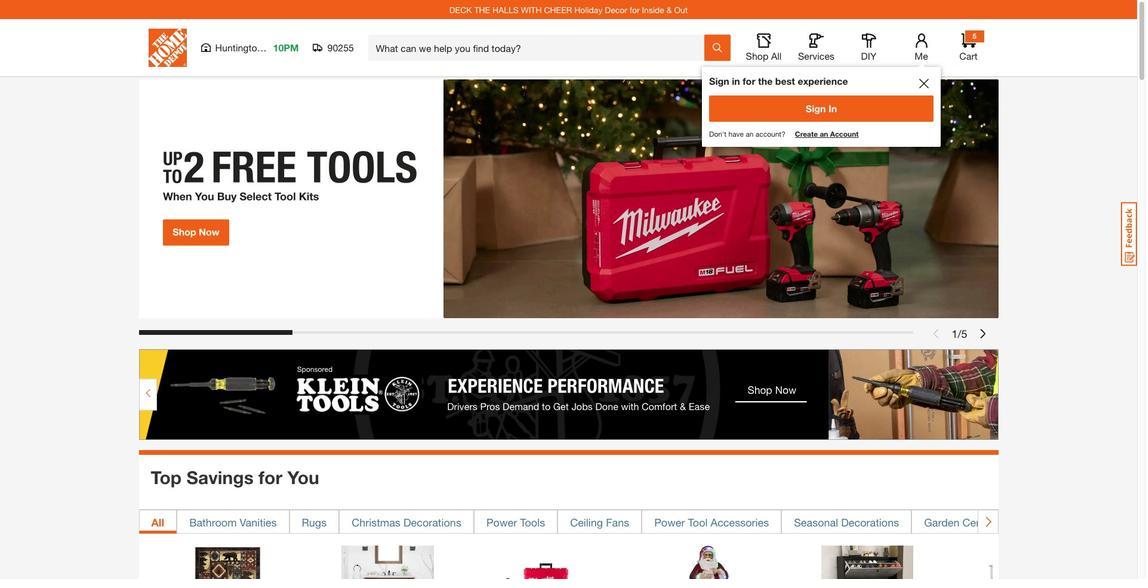 Task type: describe. For each thing, give the bounding box(es) containing it.
the
[[758, 75, 773, 87]]

inside
[[642, 4, 665, 15]]

What can we help you find today? search field
[[376, 35, 704, 60]]

fans
[[606, 516, 630, 529]]

you
[[288, 467, 319, 488]]

sign in
[[806, 103, 837, 114]]

tools
[[520, 516, 545, 529]]

deck the halls with cheer holiday decor for inside & out link
[[450, 4, 688, 15]]

power tools
[[487, 516, 545, 529]]

bathroom
[[189, 516, 237, 529]]

shop all
[[746, 50, 782, 62]]

&
[[667, 4, 672, 15]]

90255
[[328, 42, 354, 53]]

an inside 'link'
[[820, 130, 829, 139]]

all button
[[139, 510, 177, 534]]

cheer
[[544, 4, 572, 15]]

don't have an account?
[[709, 130, 786, 139]]

center
[[963, 516, 995, 529]]

halls
[[493, 4, 519, 15]]

ceiling fans
[[570, 516, 630, 529]]

the home depot logo image
[[148, 29, 187, 67]]

out
[[674, 4, 688, 15]]

have
[[729, 130, 744, 139]]

0 vertical spatial all
[[772, 50, 782, 62]]

top savings for you
[[151, 467, 319, 488]]

in
[[829, 103, 837, 114]]

me
[[915, 50, 929, 62]]

rugs
[[302, 516, 327, 529]]

christmas decorations
[[352, 516, 462, 529]]

don't
[[709, 130, 727, 139]]

park
[[265, 42, 285, 53]]

best
[[776, 75, 795, 87]]

next arrow image
[[983, 516, 993, 528]]

with
[[521, 4, 542, 15]]

deck the halls with cheer holiday decor for inside & out
[[450, 4, 688, 15]]

decor
[[605, 4, 628, 15]]

power for power tool accessories
[[655, 516, 685, 529]]

huntington park
[[215, 42, 285, 53]]

me button
[[903, 33, 941, 62]]

close image
[[920, 79, 929, 88]]

bathroom vanities button
[[177, 510, 289, 534]]

create an account
[[795, 130, 859, 139]]

rugs button
[[289, 510, 339, 534]]

decorations for seasonal decorations
[[842, 516, 899, 529]]

1 vertical spatial 5
[[962, 327, 968, 340]]

account?
[[756, 130, 786, 139]]

garden
[[925, 516, 960, 529]]

christmas decorations button
[[339, 510, 474, 534]]

next slide image
[[979, 329, 988, 339]]



Task type: vqa. For each thing, say whether or not it's contained in the screenshot.
6.5 corresponding to 185
no



Task type: locate. For each thing, give the bounding box(es) containing it.
1 decorations from the left
[[404, 516, 462, 529]]

for right in
[[743, 75, 756, 87]]

diy button
[[850, 33, 888, 62]]

shop
[[746, 50, 769, 62]]

seasonal
[[794, 516, 839, 529]]

an right create
[[820, 130, 829, 139]]

in
[[732, 75, 740, 87]]

sign left in
[[709, 75, 730, 87]]

1 horizontal spatial decorations
[[842, 516, 899, 529]]

2 an from the left
[[820, 130, 829, 139]]

christmas
[[352, 516, 401, 529]]

image for 30nov2023-hp-bau-mw44-45 image
[[139, 79, 999, 318]]

all down top
[[151, 516, 164, 529]]

power tools button
[[474, 510, 558, 534]]

huntington
[[215, 42, 263, 53]]

deck
[[450, 4, 472, 15]]

1
[[952, 327, 958, 340]]

1 an from the left
[[746, 130, 754, 139]]

0 horizontal spatial sign
[[709, 75, 730, 87]]

for
[[630, 4, 640, 15], [743, 75, 756, 87], [259, 467, 283, 488]]

all
[[772, 50, 782, 62], [151, 516, 164, 529]]

1 horizontal spatial for
[[630, 4, 640, 15]]

garden center button
[[912, 510, 1008, 534]]

sign for sign in for the best experience
[[709, 75, 730, 87]]

cart
[[960, 50, 978, 62]]

5
[[973, 32, 977, 41], [962, 327, 968, 340]]

1 horizontal spatial 5
[[973, 32, 977, 41]]

vanities
[[240, 516, 277, 529]]

10pm
[[273, 42, 299, 53]]

ceiling
[[570, 516, 603, 529]]

1 vertical spatial for
[[743, 75, 756, 87]]

diy
[[862, 50, 877, 62]]

power for power tools
[[487, 516, 517, 529]]

2 decorations from the left
[[842, 516, 899, 529]]

decorations
[[404, 516, 462, 529], [842, 516, 899, 529]]

5 right 1
[[962, 327, 968, 340]]

/
[[958, 327, 962, 340]]

cart 5
[[960, 32, 978, 62]]

decorations up 47.2 in. h x 39.4 in. w gray wood shoe storage cabinet with 3 drawers fits up to 30-shoes image
[[842, 516, 899, 529]]

create
[[795, 130, 818, 139]]

power
[[487, 516, 517, 529], [655, 516, 685, 529]]

47.2 in. h x 39.4 in. w gray wood shoe storage cabinet with 3 drawers fits up to 30-shoes image
[[822, 546, 914, 579]]

create an account link
[[795, 129, 859, 140]]

decorations inside button
[[842, 516, 899, 529]]

bathroom vanities
[[189, 516, 277, 529]]

sign in for the best experience
[[709, 75, 848, 87]]

sign inside "link"
[[806, 103, 826, 114]]

1 vertical spatial all
[[151, 516, 164, 529]]

decorations inside button
[[404, 516, 462, 529]]

bainport ivory wooden kitchen island with natural butcher block top and storage (48" w) image
[[982, 546, 1074, 579]]

5 up cart on the top right
[[973, 32, 977, 41]]

0 vertical spatial for
[[630, 4, 640, 15]]

1 power from the left
[[487, 516, 517, 529]]

0 vertical spatial 5
[[973, 32, 977, 41]]

5 inside cart 5
[[973, 32, 977, 41]]

savings
[[187, 467, 254, 488]]

1 horizontal spatial all
[[772, 50, 782, 62]]

sign
[[709, 75, 730, 87], [806, 103, 826, 114]]

buffalo bear brown/red 5 ft. x 7 ft. indoor area rug image
[[182, 546, 274, 579]]

sign in link
[[709, 96, 934, 122]]

this is the first slide image
[[932, 329, 941, 339]]

power tool accessories
[[655, 516, 769, 529]]

services button
[[798, 33, 836, 62]]

sonoma 48 in. w x 22 in. d x 34 in. h single sink bath vanity in almond latte with carrara marble top image
[[342, 546, 434, 579]]

services
[[798, 50, 835, 62]]

an right the "have"
[[746, 130, 754, 139]]

experience
[[798, 75, 848, 87]]

account
[[831, 130, 859, 139]]

tool
[[688, 516, 708, 529]]

for for sign in for the best experience
[[743, 75, 756, 87]]

the
[[474, 4, 490, 15]]

power tool accessories button
[[642, 510, 782, 534]]

for left inside
[[630, 4, 640, 15]]

power left tool
[[655, 516, 685, 529]]

2 vertical spatial for
[[259, 467, 283, 488]]

for left you
[[259, 467, 283, 488]]

holiday
[[575, 4, 603, 15]]

ceiling fans button
[[558, 510, 642, 534]]

power left tools
[[487, 516, 517, 529]]

an
[[746, 130, 754, 139], [820, 130, 829, 139]]

0 horizontal spatial all
[[151, 516, 164, 529]]

sign for sign in
[[806, 103, 826, 114]]

decorations right christmas
[[404, 516, 462, 529]]

0 horizontal spatial decorations
[[404, 516, 462, 529]]

0 horizontal spatial an
[[746, 130, 754, 139]]

0 vertical spatial sign
[[709, 75, 730, 87]]

2 horizontal spatial for
[[743, 75, 756, 87]]

top
[[151, 467, 182, 488]]

1 / 5
[[952, 327, 968, 340]]

accessories
[[711, 516, 769, 529]]

garden center
[[925, 516, 995, 529]]

feedback link image
[[1122, 202, 1138, 266]]

0 horizontal spatial power
[[487, 516, 517, 529]]

4 ft. santa claus holding naughty and nice scroll with long-lasting led lights image
[[662, 546, 754, 579]]

all right shop
[[772, 50, 782, 62]]

1 horizontal spatial power
[[655, 516, 685, 529]]

90255 button
[[313, 42, 354, 54]]

seasonal decorations
[[794, 516, 899, 529]]

1 horizontal spatial sign
[[806, 103, 826, 114]]

decorations for christmas decorations
[[404, 516, 462, 529]]

sign left the in
[[806, 103, 826, 114]]

m18 fuel 18-v lithium-ion brushless cordless hammer drill and impact driver combo kit (2-tool) with router image
[[502, 546, 594, 579]]

1 vertical spatial sign
[[806, 103, 826, 114]]

1 horizontal spatial an
[[820, 130, 829, 139]]

2 power from the left
[[655, 516, 685, 529]]

seasonal decorations button
[[782, 510, 912, 534]]

shop all button
[[745, 33, 783, 62]]

for for top savings for you
[[259, 467, 283, 488]]

0 horizontal spatial for
[[259, 467, 283, 488]]

0 horizontal spatial 5
[[962, 327, 968, 340]]



